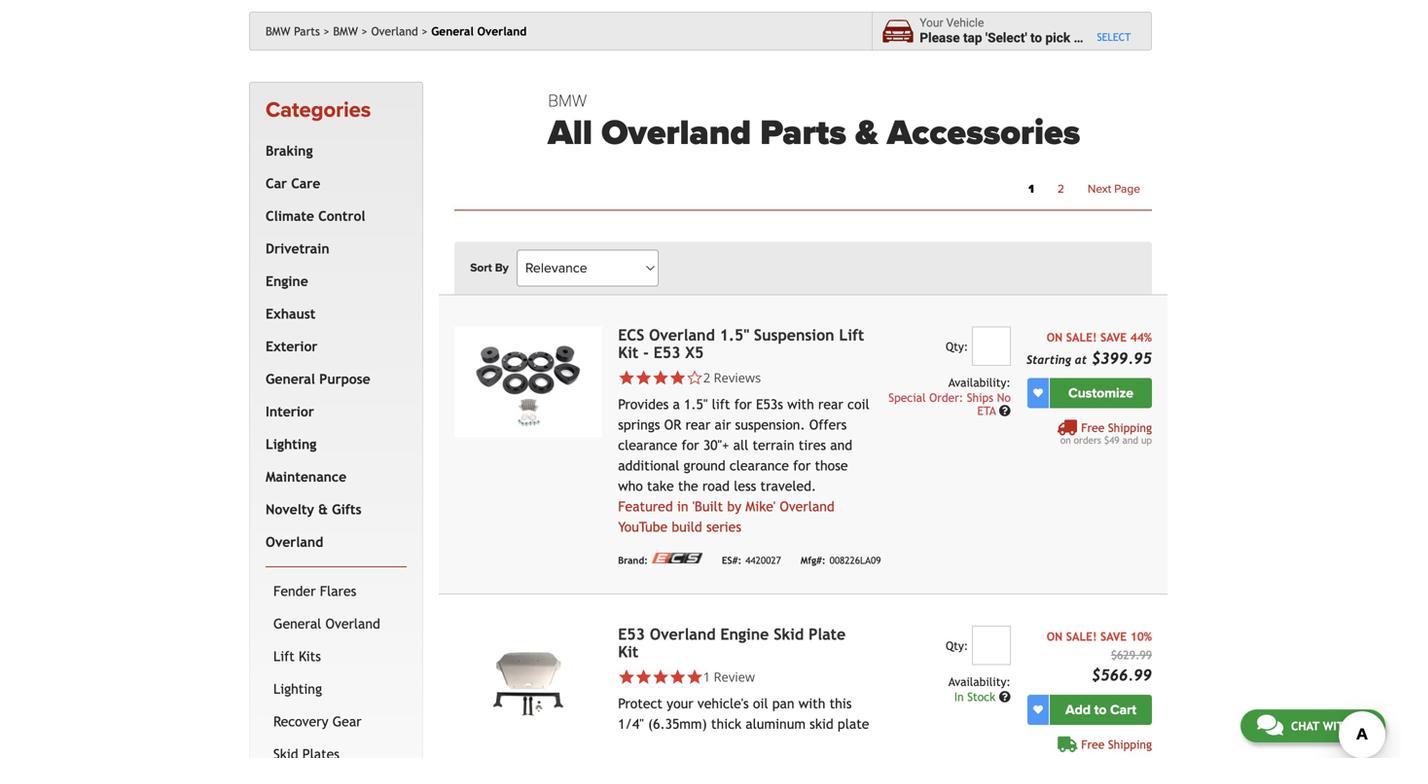 Task type: vqa. For each thing, say whether or not it's contained in the screenshot.
LIMITED corresponding to $4386.00
no



Task type: describe. For each thing, give the bounding box(es) containing it.
select link
[[1097, 31, 1131, 43]]

a inside your vehicle please tap 'select' to pick a vehicle
[[1074, 30, 1081, 46]]

tap
[[963, 30, 982, 46]]

0 horizontal spatial parts
[[294, 24, 320, 38]]

4420027
[[746, 555, 781, 566]]

this
[[830, 696, 852, 712]]

by
[[727, 499, 742, 514]]

es#: 4420027
[[722, 555, 781, 566]]

bmw all overland parts & accessories
[[548, 91, 1080, 154]]

your vehicle please tap 'select' to pick a vehicle
[[920, 16, 1126, 46]]

lift
[[712, 397, 730, 412]]

novelty
[[266, 501, 314, 517]]

0 vertical spatial clearance
[[618, 438, 678, 453]]

es#4420027 - 008226la09 - ecs overland 1.5" suspension lift kit - e53 x5 - provides a 1.5" lift for e53s with rear coil springs or rear air suspension. offers clearance for 30"+ all terrain tires and additional ground clearance for those who take the road less traveled. - ecs - bmw image
[[455, 327, 603, 438]]

1 vertical spatial rear
[[685, 417, 711, 433]]

or
[[664, 417, 681, 433]]

take
[[647, 478, 674, 494]]

empty star image
[[686, 370, 703, 387]]

overland inside the 'e53 overland engine skid plate kit'
[[650, 625, 716, 643]]

car
[[266, 175, 287, 191]]

e53 overland engine skid plate kit
[[618, 625, 846, 661]]

please
[[920, 30, 960, 46]]

'built
[[693, 499, 723, 514]]

with inside chat with us link
[[1323, 719, 1352, 733]]

question circle image for special order: ships no eta
[[999, 405, 1011, 416]]

who
[[618, 478, 643, 494]]

0 vertical spatial overland link
[[371, 24, 428, 38]]

1/4"
[[618, 716, 644, 732]]

climate control link
[[262, 200, 403, 232]]

1 horizontal spatial bmw
[[333, 24, 358, 38]]

008226la09
[[830, 555, 881, 566]]

purpose
[[319, 371, 370, 387]]

0 vertical spatial for
[[734, 397, 752, 412]]

on for $566.99
[[1047, 630, 1063, 643]]

interior link
[[262, 395, 403, 428]]

kit for e53
[[618, 643, 639, 661]]

2 for 2 reviews
[[703, 369, 710, 387]]

next page
[[1088, 182, 1140, 196]]

skid
[[774, 625, 804, 643]]

customize
[[1068, 385, 1134, 402]]

pan
[[772, 696, 795, 712]]

free for free shipping on orders $49 and up
[[1081, 421, 1105, 435]]

mfg#:
[[801, 555, 826, 566]]

save for at
[[1101, 331, 1127, 344]]

lighting inside "overland subcategories" element
[[273, 681, 322, 697]]

page
[[1114, 182, 1140, 196]]

availability: for order:
[[949, 375, 1011, 389]]

bmw for all
[[548, 91, 587, 111]]

next
[[1088, 182, 1111, 196]]

with inside provides a 1.5" lift for e53s with rear coil springs or rear air suspension. offers clearance for 30"+ all terrain tires and additional ground clearance for those who take the road less traveled. featured in 'built by mike' overland youtube build series
[[787, 397, 814, 412]]

general purpose link
[[262, 363, 403, 395]]

climate
[[266, 208, 314, 224]]

bmw parts link
[[266, 24, 330, 38]]

aluminum
[[746, 716, 806, 732]]

qty: for order:
[[946, 340, 968, 353]]

no
[[997, 390, 1011, 404]]

parts inside the bmw all overland parts & accessories
[[760, 112, 846, 154]]

engine inside category navigation element
[[266, 273, 308, 289]]

with inside protect your vehicle's oil pan with this 1/4" (6.35mm) thick aluminum skid plate
[[799, 696, 826, 712]]

in stock
[[954, 690, 999, 703]]

general overland inside "overland subcategories" element
[[273, 616, 380, 631]]

add
[[1066, 702, 1091, 718]]

recovery gear link
[[270, 705, 403, 738]]

build
[[672, 519, 702, 535]]

suspension
[[754, 326, 834, 344]]

care
[[291, 175, 320, 191]]

1.5" for a
[[684, 397, 708, 412]]

exterior link
[[262, 330, 403, 363]]

and inside provides a 1.5" lift for e53s with rear coil springs or rear air suspension. offers clearance for 30"+ all terrain tires and additional ground clearance for those who take the road less traveled. featured in 'built by mike' overland youtube build series
[[830, 438, 852, 453]]

eta
[[977, 404, 996, 417]]

sort by
[[470, 261, 509, 275]]

0 vertical spatial general overland
[[431, 24, 527, 38]]

1 for 1
[[1029, 182, 1034, 196]]

2 reviews
[[703, 369, 761, 387]]

categories
[[266, 97, 371, 123]]

chat
[[1291, 719, 1320, 733]]

the
[[678, 478, 698, 494]]

1 review
[[703, 668, 755, 686]]

air
[[715, 417, 731, 433]]

bmw parts
[[266, 24, 320, 38]]

1 horizontal spatial rear
[[818, 397, 843, 412]]

add to wish list image
[[1033, 705, 1043, 715]]

ecs overland 1.5" suspension lift kit - e53 x5
[[618, 326, 864, 362]]

general purpose
[[266, 371, 370, 387]]

review
[[714, 668, 755, 686]]

fender flares link
[[270, 575, 403, 608]]

traveled.
[[760, 478, 816, 494]]

ecs overland 1.5" suspension lift kit - e53 x5 link
[[618, 326, 864, 362]]

engine inside the 'e53 overland engine skid plate kit'
[[720, 625, 769, 643]]

up
[[1141, 435, 1152, 446]]

e53 inside ecs overland 1.5" suspension lift kit - e53 x5
[[654, 344, 681, 362]]

skid
[[810, 716, 834, 732]]

qty: for stock
[[946, 639, 968, 653]]

general overland link
[[270, 608, 403, 640]]

at
[[1075, 353, 1087, 367]]

availability: for stock
[[949, 675, 1011, 688]]

shipping for free shipping on orders $49 and up
[[1108, 421, 1152, 435]]

special
[[889, 390, 926, 404]]

fender
[[273, 583, 316, 599]]

(6.35mm)
[[648, 716, 707, 732]]

reviews
[[714, 369, 761, 387]]

1 1 review link from the left
[[618, 668, 870, 686]]

kits
[[299, 648, 321, 664]]

less
[[734, 478, 756, 494]]

stock
[[967, 690, 996, 703]]

0 vertical spatial lighting link
[[262, 428, 403, 461]]

e53 overland engine skid plate kit link
[[618, 625, 846, 661]]

-
[[643, 344, 649, 362]]

lift inside ecs overland 1.5" suspension lift kit - e53 x5
[[839, 326, 864, 344]]

in
[[677, 499, 688, 514]]

car care link
[[262, 167, 403, 200]]

to inside button
[[1094, 702, 1107, 718]]

comments image
[[1257, 713, 1283, 737]]

on
[[1061, 435, 1071, 446]]

1 for 1 review
[[703, 668, 710, 686]]

& inside the bmw all overland parts & accessories
[[855, 112, 878, 154]]

gifts
[[332, 501, 361, 517]]

1 vertical spatial lighting link
[[270, 673, 403, 705]]

1 vertical spatial for
[[682, 438, 699, 453]]

add to cart
[[1066, 702, 1137, 718]]

braking link
[[262, 135, 403, 167]]

to inside your vehicle please tap 'select' to pick a vehicle
[[1031, 30, 1042, 46]]

free shipping on orders $49 and up
[[1061, 421, 1152, 446]]

1 vertical spatial star image
[[618, 669, 635, 686]]

all
[[548, 112, 593, 154]]



Task type: locate. For each thing, give the bounding box(es) containing it.
for right lift
[[734, 397, 752, 412]]

engine
[[266, 273, 308, 289], [720, 625, 769, 643]]

overland link right bmw link
[[371, 24, 428, 38]]

0 vertical spatial kit
[[618, 344, 639, 362]]

1 horizontal spatial 1.5"
[[720, 326, 749, 344]]

kit inside the 'e53 overland engine skid plate kit'
[[618, 643, 639, 661]]

2
[[1058, 182, 1064, 196], [703, 369, 710, 387]]

lighting down lift kits
[[273, 681, 322, 697]]

series
[[706, 519, 741, 535]]

2 right 1 link
[[1058, 182, 1064, 196]]

0 vertical spatial question circle image
[[999, 405, 1011, 416]]

lighting link up maintenance on the left of page
[[262, 428, 403, 461]]

question circle image for in stock
[[999, 691, 1011, 702]]

overland inside the bmw all overland parts & accessories
[[601, 112, 751, 154]]

for up ground
[[682, 438, 699, 453]]

1 horizontal spatial a
[[1074, 30, 1081, 46]]

0 horizontal spatial engine
[[266, 273, 308, 289]]

question circle image right stock
[[999, 691, 1011, 702]]

sale! for $566.99
[[1066, 630, 1097, 643]]

2 vertical spatial for
[[793, 458, 811, 474]]

1 vertical spatial &
[[318, 501, 328, 517]]

1 horizontal spatial general overland
[[431, 24, 527, 38]]

1 inside paginated product list navigation navigation
[[1029, 182, 1034, 196]]

1 vertical spatial lift
[[273, 648, 295, 664]]

1 horizontal spatial lift
[[839, 326, 864, 344]]

overland
[[371, 24, 418, 38], [477, 24, 527, 38], [601, 112, 751, 154], [649, 326, 715, 344], [780, 499, 835, 514], [266, 534, 323, 550], [326, 616, 380, 631], [650, 625, 716, 643]]

rear up offers
[[818, 397, 843, 412]]

2 horizontal spatial for
[[793, 458, 811, 474]]

save inside on sale!                         save 44% starting at $399.95
[[1101, 331, 1127, 344]]

exterior
[[266, 338, 318, 354]]

1 vertical spatial qty:
[[946, 639, 968, 653]]

&
[[855, 112, 878, 154], [318, 501, 328, 517]]

0 vertical spatial rear
[[818, 397, 843, 412]]

1 vertical spatial save
[[1101, 630, 1127, 643]]

0 horizontal spatial e53
[[618, 625, 645, 643]]

lift
[[839, 326, 864, 344], [273, 648, 295, 664]]

0 vertical spatial with
[[787, 397, 814, 412]]

recovery gear
[[273, 714, 362, 729]]

to
[[1031, 30, 1042, 46], [1094, 702, 1107, 718]]

0 vertical spatial lighting
[[266, 436, 317, 452]]

novelty & gifts
[[266, 501, 361, 517]]

0 vertical spatial to
[[1031, 30, 1042, 46]]

0 vertical spatial 1.5"
[[720, 326, 749, 344]]

kit up protect
[[618, 643, 639, 661]]

special order: ships no eta
[[889, 390, 1011, 417]]

1 shipping from the top
[[1108, 421, 1152, 435]]

youtube
[[618, 519, 668, 535]]

2 reviews link up lift
[[703, 369, 761, 387]]

lighting link up gear
[[270, 673, 403, 705]]

0 vertical spatial qty:
[[946, 340, 968, 353]]

in
[[954, 690, 964, 703]]

parts left bmw link
[[294, 24, 320, 38]]

1 vertical spatial e53
[[618, 625, 645, 643]]

0 vertical spatial star image
[[635, 370, 652, 387]]

1 on from the top
[[1047, 331, 1063, 344]]

1 vertical spatial shipping
[[1108, 738, 1152, 751]]

1 vertical spatial general
[[266, 371, 315, 387]]

bmw inside the bmw all overland parts & accessories
[[548, 91, 587, 111]]

0 horizontal spatial a
[[673, 397, 680, 412]]

sale! up $566.99
[[1066, 630, 1097, 643]]

customize link
[[1050, 378, 1152, 408]]

category navigation element
[[249, 82, 423, 758]]

2 availability: from the top
[[949, 675, 1011, 688]]

0 vertical spatial general
[[431, 24, 474, 38]]

0 horizontal spatial 1
[[703, 668, 710, 686]]

bmw right bmw parts link
[[333, 24, 358, 38]]

1 horizontal spatial for
[[734, 397, 752, 412]]

us
[[1355, 719, 1369, 733]]

1 vertical spatial general overland
[[273, 616, 380, 631]]

1 vertical spatial overland link
[[262, 526, 403, 558]]

a up or
[[673, 397, 680, 412]]

availability:
[[949, 375, 1011, 389], [949, 675, 1011, 688]]

free right the on
[[1081, 421, 1105, 435]]

0 horizontal spatial &
[[318, 501, 328, 517]]

star image down '-'
[[635, 370, 652, 387]]

rear left air
[[685, 417, 711, 433]]

braking
[[266, 143, 313, 158]]

1 horizontal spatial and
[[1123, 435, 1138, 446]]

1 horizontal spatial engine
[[720, 625, 769, 643]]

star image up protect
[[618, 669, 635, 686]]

$629.99
[[1111, 648, 1152, 662]]

engine up review
[[720, 625, 769, 643]]

0 vertical spatial availability:
[[949, 375, 1011, 389]]

save up $399.95
[[1101, 331, 1127, 344]]

es#4369695 - 008256la09 - e53 overland engine skid plate kit - protect your vehicle's oil pan with this 1/4" (6.35mm) thick aluminum skid plate - ecs - bmw image
[[455, 626, 603, 737]]

order:
[[929, 390, 964, 404]]

2 vertical spatial with
[[1323, 719, 1352, 733]]

sale! inside on sale!                         save 10% $629.99 $566.99
[[1066, 630, 1097, 643]]

to right add
[[1094, 702, 1107, 718]]

drivetrain link
[[262, 232, 403, 265]]

shipping down the cart
[[1108, 738, 1152, 751]]

bmw left bmw link
[[266, 24, 290, 38]]

your
[[667, 696, 694, 712]]

kit left '-'
[[618, 344, 639, 362]]

by
[[495, 261, 509, 275]]

mfg#: 008226la09
[[801, 555, 881, 566]]

1.5" left lift
[[684, 397, 708, 412]]

'select'
[[986, 30, 1027, 46]]

1 vertical spatial on
[[1047, 630, 1063, 643]]

1 vertical spatial 1
[[703, 668, 710, 686]]

0 vertical spatial e53
[[654, 344, 681, 362]]

2 save from the top
[[1101, 630, 1127, 643]]

general
[[431, 24, 474, 38], [266, 371, 315, 387], [273, 616, 321, 631]]

recovery
[[273, 714, 328, 729]]

0 vertical spatial engine
[[266, 273, 308, 289]]

None number field
[[972, 327, 1011, 366], [972, 626, 1011, 665], [972, 327, 1011, 366], [972, 626, 1011, 665]]

2 2 reviews link from the left
[[703, 369, 761, 387]]

overland subcategories element
[[266, 566, 407, 758]]

e53 up protect
[[618, 625, 645, 643]]

1 vertical spatial parts
[[760, 112, 846, 154]]

maintenance link
[[262, 461, 403, 493]]

1 kit from the top
[[618, 344, 639, 362]]

1 vertical spatial sale!
[[1066, 630, 1097, 643]]

ecs - corporate logo image
[[652, 553, 702, 564]]

ground
[[684, 458, 726, 474]]

1 2 reviews link from the left
[[618, 369, 870, 387]]

gear
[[333, 714, 362, 729]]

0 vertical spatial lift
[[839, 326, 864, 344]]

1 qty: from the top
[[946, 340, 968, 353]]

& inside category navigation element
[[318, 501, 328, 517]]

and left up
[[1123, 435, 1138, 446]]

with right 'e53s'
[[787, 397, 814, 412]]

0 vertical spatial 1
[[1029, 182, 1034, 196]]

e53 inside the 'e53 overland engine skid plate kit'
[[618, 625, 645, 643]]

shipping inside the free shipping on orders $49 and up
[[1108, 421, 1152, 435]]

sort
[[470, 261, 492, 275]]

e53s
[[756, 397, 783, 412]]

2 link
[[1046, 177, 1076, 202]]

2 1 review link from the left
[[703, 668, 755, 686]]

2 down x5
[[703, 369, 710, 387]]

vehicle
[[1084, 30, 1126, 46]]

kit inside ecs overland 1.5" suspension lift kit - e53 x5
[[618, 344, 639, 362]]

2 inside paginated product list navigation navigation
[[1058, 182, 1064, 196]]

x5
[[685, 344, 704, 362]]

0 vertical spatial &
[[855, 112, 878, 154]]

1 vertical spatial a
[[673, 397, 680, 412]]

exhaust link
[[262, 298, 403, 330]]

1.5" inside provides a 1.5" lift for e53s with rear coil springs or rear air suspension. offers clearance for 30"+ all terrain tires and additional ground clearance for those who take the road less traveled. featured in 'built by mike' overland youtube build series
[[684, 397, 708, 412]]

plate
[[838, 716, 869, 732]]

pick
[[1046, 30, 1070, 46]]

2 qty: from the top
[[946, 639, 968, 653]]

0 horizontal spatial and
[[830, 438, 852, 453]]

general for general purpose link
[[266, 371, 315, 387]]

and inside the free shipping on orders $49 and up
[[1123, 435, 1138, 446]]

2 vertical spatial general
[[273, 616, 321, 631]]

on for at
[[1047, 331, 1063, 344]]

tires
[[799, 438, 826, 453]]

0 vertical spatial parts
[[294, 24, 320, 38]]

0 horizontal spatial lift
[[273, 648, 295, 664]]

lift left kits
[[273, 648, 295, 664]]

1.5" for overland
[[720, 326, 749, 344]]

1
[[1029, 182, 1034, 196], [703, 668, 710, 686]]

1 free from the top
[[1081, 421, 1105, 435]]

1 link
[[1017, 177, 1046, 202]]

0 vertical spatial shipping
[[1108, 421, 1152, 435]]

exhaust
[[266, 306, 316, 321]]

2 question circle image from the top
[[999, 691, 1011, 702]]

accessories
[[887, 112, 1080, 154]]

lighting link
[[262, 428, 403, 461], [270, 673, 403, 705]]

1.5" inside ecs overland 1.5" suspension lift kit - e53 x5
[[720, 326, 749, 344]]

& up paginated product list navigation navigation
[[855, 112, 878, 154]]

general inside general overland link
[[273, 616, 321, 631]]

2 shipping from the top
[[1108, 738, 1152, 751]]

0 vertical spatial save
[[1101, 331, 1127, 344]]

for down tires
[[793, 458, 811, 474]]

with left us
[[1323, 719, 1352, 733]]

a inside provides a 1.5" lift for e53s with rear coil springs or rear air suspension. offers clearance for 30"+ all terrain tires and additional ground clearance for those who take the road less traveled. featured in 'built by mike' overland youtube build series
[[673, 397, 680, 412]]

e53 right '-'
[[654, 344, 681, 362]]

2 horizontal spatial bmw
[[548, 91, 587, 111]]

save up $629.99
[[1101, 630, 1127, 643]]

lighting down interior
[[266, 436, 317, 452]]

kit for ecs
[[618, 344, 639, 362]]

0 vertical spatial 2
[[1058, 182, 1064, 196]]

select
[[1097, 31, 1131, 43]]

0 horizontal spatial 2
[[703, 369, 710, 387]]

2 reviews link down ecs overland 1.5" suspension lift kit - e53 x5 link
[[618, 369, 870, 387]]

star image
[[635, 370, 652, 387], [618, 669, 635, 686]]

general for general overland link
[[273, 616, 321, 631]]

qty: up in
[[946, 639, 968, 653]]

paginated product list navigation navigation
[[548, 177, 1152, 202]]

on inside on sale!                         save 44% starting at $399.95
[[1047, 331, 1063, 344]]

shipping for free shipping
[[1108, 738, 1152, 751]]

bmw for parts
[[266, 24, 290, 38]]

1 review link up oil
[[618, 668, 870, 686]]

lift kits
[[273, 648, 321, 664]]

1 left review
[[703, 668, 710, 686]]

1 availability: from the top
[[949, 375, 1011, 389]]

general inside general purpose link
[[266, 371, 315, 387]]

1 horizontal spatial parts
[[760, 112, 846, 154]]

availability: up stock
[[949, 675, 1011, 688]]

control
[[318, 208, 365, 224]]

0 vertical spatial sale!
[[1066, 331, 1097, 344]]

1 horizontal spatial to
[[1094, 702, 1107, 718]]

1 vertical spatial availability:
[[949, 675, 1011, 688]]

your
[[920, 16, 943, 30]]

bmw
[[266, 24, 290, 38], [333, 24, 358, 38], [548, 91, 587, 111]]

0 vertical spatial free
[[1081, 421, 1105, 435]]

save inside on sale!                         save 10% $629.99 $566.99
[[1101, 630, 1127, 643]]

1 vertical spatial kit
[[618, 643, 639, 661]]

1 vertical spatial 2
[[703, 369, 710, 387]]

1.5" up 2 reviews
[[720, 326, 749, 344]]

clearance up the "additional"
[[618, 438, 678, 453]]

lift kits link
[[270, 640, 403, 673]]

0 vertical spatial a
[[1074, 30, 1081, 46]]

ships
[[967, 390, 994, 404]]

1 horizontal spatial clearance
[[730, 458, 789, 474]]

1 review link up vehicle's
[[703, 668, 755, 686]]

1 question circle image from the top
[[999, 405, 1011, 416]]

next page link
[[1076, 177, 1152, 202]]

availability: up ships
[[949, 375, 1011, 389]]

1 horizontal spatial &
[[855, 112, 878, 154]]

on sale!                         save 10% $629.99 $566.99
[[1047, 630, 1152, 684]]

2 on from the top
[[1047, 630, 1063, 643]]

free
[[1081, 421, 1105, 435], [1081, 738, 1105, 751]]

2 for 2
[[1058, 182, 1064, 196]]

$566.99
[[1092, 666, 1152, 684]]

fender flares
[[273, 583, 356, 599]]

chat with us
[[1291, 719, 1369, 733]]

2 sale! from the top
[[1066, 630, 1097, 643]]

sale! inside on sale!                         save 44% starting at $399.95
[[1066, 331, 1097, 344]]

clearance
[[618, 438, 678, 453], [730, 458, 789, 474]]

1 sale! from the top
[[1066, 331, 1097, 344]]

engine up exhaust
[[266, 273, 308, 289]]

shipping right orders
[[1108, 421, 1152, 435]]

and
[[1123, 435, 1138, 446], [830, 438, 852, 453]]

2 free from the top
[[1081, 738, 1105, 751]]

drivetrain
[[266, 241, 329, 256]]

overland link
[[371, 24, 428, 38], [262, 526, 403, 558]]

free for free shipping
[[1081, 738, 1105, 751]]

1 vertical spatial free
[[1081, 738, 1105, 751]]

1 vertical spatial to
[[1094, 702, 1107, 718]]

with up skid
[[799, 696, 826, 712]]

& left gifts
[[318, 501, 328, 517]]

starting
[[1027, 353, 1071, 367]]

44%
[[1130, 331, 1152, 344]]

add to wish list image
[[1033, 388, 1043, 398]]

0 horizontal spatial clearance
[[618, 438, 678, 453]]

with
[[787, 397, 814, 412], [799, 696, 826, 712], [1323, 719, 1352, 733]]

parts up paginated product list navigation navigation
[[760, 112, 846, 154]]

1 vertical spatial 1.5"
[[684, 397, 708, 412]]

sale! up at
[[1066, 331, 1097, 344]]

1 vertical spatial engine
[[720, 625, 769, 643]]

2 kit from the top
[[618, 643, 639, 661]]

a right pick
[[1074, 30, 1081, 46]]

free down add to cart
[[1081, 738, 1105, 751]]

overland inside ecs overland 1.5" suspension lift kit - e53 x5
[[649, 326, 715, 344]]

save for $566.99
[[1101, 630, 1127, 643]]

0 vertical spatial on
[[1047, 331, 1063, 344]]

1 vertical spatial question circle image
[[999, 691, 1011, 702]]

free shipping
[[1081, 738, 1152, 751]]

qty: up order:
[[946, 340, 968, 353]]

lift right suspension
[[839, 326, 864, 344]]

0 horizontal spatial bmw
[[266, 24, 290, 38]]

for
[[734, 397, 752, 412], [682, 438, 699, 453], [793, 458, 811, 474]]

star image
[[618, 370, 635, 387], [652, 370, 669, 387], [669, 370, 686, 387], [635, 669, 652, 686], [652, 669, 669, 686], [669, 669, 686, 686], [686, 669, 703, 686]]

1 save from the top
[[1101, 331, 1127, 344]]

coil
[[848, 397, 870, 412]]

0 horizontal spatial general overland
[[273, 616, 380, 631]]

question circle image
[[999, 405, 1011, 416], [999, 691, 1011, 702]]

1 horizontal spatial 2
[[1058, 182, 1064, 196]]

1 horizontal spatial 1
[[1029, 182, 1034, 196]]

lighting
[[266, 436, 317, 452], [273, 681, 322, 697]]

clearance down terrain on the right bottom of page
[[730, 458, 789, 474]]

1 vertical spatial lighting
[[273, 681, 322, 697]]

1 vertical spatial clearance
[[730, 458, 789, 474]]

bmw up all
[[548, 91, 587, 111]]

and up those
[[830, 438, 852, 453]]

overland inside provides a 1.5" lift for e53s with rear coil springs or rear air suspension. offers clearance for 30"+ all terrain tires and additional ground clearance for those who take the road less traveled. featured in 'built by mike' overland youtube build series
[[780, 499, 835, 514]]

featured
[[618, 499, 673, 514]]

1 left 2 link
[[1029, 182, 1034, 196]]

1 horizontal spatial e53
[[654, 344, 681, 362]]

overland link down gifts
[[262, 526, 403, 558]]

sale! for at
[[1066, 331, 1097, 344]]

to left pick
[[1031, 30, 1042, 46]]

chat with us link
[[1241, 709, 1386, 742]]

0 horizontal spatial rear
[[685, 417, 711, 433]]

lift inside "overland subcategories" element
[[273, 648, 295, 664]]

free inside the free shipping on orders $49 and up
[[1081, 421, 1105, 435]]

on inside on sale!                         save 10% $629.99 $566.99
[[1047, 630, 1063, 643]]

qty:
[[946, 340, 968, 353], [946, 639, 968, 653]]

additional
[[618, 458, 680, 474]]

0 horizontal spatial to
[[1031, 30, 1042, 46]]

on
[[1047, 331, 1063, 344], [1047, 630, 1063, 643]]

road
[[702, 478, 730, 494]]

1 vertical spatial with
[[799, 696, 826, 712]]

0 horizontal spatial 1.5"
[[684, 397, 708, 412]]

0 horizontal spatial for
[[682, 438, 699, 453]]

question circle image down no
[[999, 405, 1011, 416]]

a
[[1074, 30, 1081, 46], [673, 397, 680, 412]]

es#:
[[722, 555, 742, 566]]



